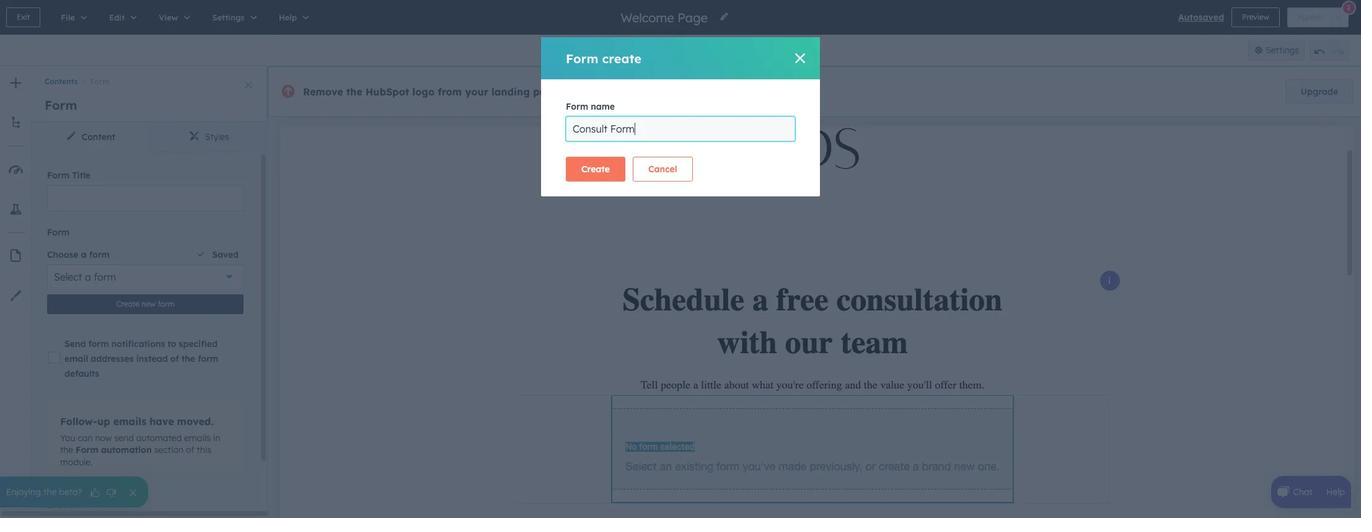 Task type: vqa. For each thing, say whether or not it's contained in the screenshot.
Traffic Analytics Track sources, pages, topics and campaigns that are driving traffic to your website.
no



Task type: describe. For each thing, give the bounding box(es) containing it.
form down can
[[76, 445, 98, 456]]

unlock
[[576, 86, 604, 97]]

unlock premium features with
[[576, 86, 699, 97]]

settings button
[[1249, 40, 1305, 61]]

email
[[64, 353, 88, 364]]

navigation containing contents
[[32, 66, 268, 89]]

follow-up emails have moved.
[[60, 415, 214, 428]]

2 group from the left
[[1310, 40, 1349, 61]]

premium
[[606, 86, 643, 97]]

title
[[72, 170, 91, 181]]

publish button
[[1288, 7, 1334, 27]]

form down the unlock
[[566, 101, 588, 112]]

select
[[54, 271, 82, 283]]

form up addresses
[[88, 338, 109, 349]]

remove the hubspot logo from your landing pages.
[[303, 86, 566, 98]]

have
[[150, 415, 174, 428]]

name
[[591, 101, 615, 112]]

autosaved button
[[1179, 10, 1225, 25]]

the inside send form notifications to specified email addresses instead of the form defaults
[[182, 353, 195, 364]]

create
[[602, 51, 642, 66]]

remove
[[303, 86, 343, 98]]

specified
[[179, 338, 218, 349]]

defaults
[[64, 368, 99, 379]]

select a form
[[54, 271, 116, 283]]

the inside you can now send automated emails in the
[[60, 445, 73, 456]]

tab list containing content
[[32, 122, 268, 153]]

saved status
[[194, 247, 244, 262]]

form name
[[566, 101, 615, 112]]

contents button
[[45, 77, 78, 86]]

moved.
[[177, 415, 214, 428]]

in
[[213, 433, 220, 444]]

follow-
[[60, 415, 97, 428]]

2
[[1347, 3, 1351, 11]]

now
[[95, 433, 112, 444]]

landing
[[492, 86, 530, 98]]

beta?
[[59, 487, 82, 498]]

autosaved
[[1179, 12, 1225, 23]]

of inside section of this module.
[[186, 445, 194, 456]]

addresses
[[91, 353, 134, 364]]

your
[[465, 86, 489, 98]]

form left the title
[[47, 170, 69, 181]]

from
[[438, 86, 462, 98]]

send
[[64, 338, 86, 349]]

thumbsdown image
[[106, 488, 117, 499]]

send
[[114, 433, 134, 444]]

content link
[[32, 122, 150, 152]]

a for select
[[85, 271, 91, 283]]

cancel button
[[633, 157, 693, 182]]

chat
[[1294, 487, 1313, 498]]

notifications
[[111, 338, 165, 349]]

enjoying the beta?
[[6, 487, 82, 498]]

settings
[[1266, 45, 1300, 56]]

the right remove on the top of the page
[[346, 86, 362, 98]]

form inside navigation
[[90, 77, 110, 86]]

publish group
[[1288, 7, 1349, 27]]

form up choose
[[47, 227, 69, 238]]

contents
[[45, 77, 78, 86]]

salesforce
[[47, 505, 92, 516]]

form create
[[566, 51, 642, 66]]



Task type: locate. For each thing, give the bounding box(es) containing it.
content
[[82, 131, 115, 143]]

send form notifications to specified email addresses instead of the form defaults
[[64, 338, 218, 379]]

the left beta?
[[43, 487, 57, 498]]

the down you
[[60, 445, 73, 456]]

create new form button
[[47, 294, 244, 314]]

form down contents
[[45, 97, 77, 113]]

close image
[[796, 53, 805, 63], [245, 81, 252, 89]]

thumbsup image
[[90, 488, 101, 499]]

create for create
[[582, 164, 610, 175]]

group down publish group
[[1310, 40, 1349, 61]]

emails up send on the bottom
[[113, 415, 146, 428]]

enjoying
[[6, 487, 41, 498]]

section
[[154, 445, 184, 456]]

group up with
[[653, 40, 702, 61]]

saved
[[212, 249, 239, 260]]

form down the choose a form
[[94, 271, 116, 283]]

form for choose a form
[[89, 249, 110, 260]]

the inside button
[[43, 487, 57, 498]]

create for create new form
[[116, 299, 140, 309]]

0 vertical spatial a
[[81, 249, 87, 260]]

a
[[81, 249, 87, 260], [85, 271, 91, 283]]

1 horizontal spatial create
[[582, 164, 610, 175]]

1 vertical spatial create
[[116, 299, 140, 309]]

None text field
[[47, 186, 244, 212]]

choose
[[47, 249, 78, 260]]

the down specified
[[182, 353, 195, 364]]

1 vertical spatial a
[[85, 271, 91, 283]]

enjoying the beta? button
[[0, 477, 148, 508]]

upgrade
[[1301, 86, 1339, 97]]

exit link
[[6, 7, 40, 27]]

hubspot
[[366, 86, 409, 98]]

form down specified
[[198, 353, 218, 364]]

1 vertical spatial emails
[[184, 433, 211, 444]]

instead
[[136, 353, 168, 364]]

1 horizontal spatial emails
[[184, 433, 211, 444]]

form for select a form
[[94, 271, 116, 283]]

with
[[681, 86, 699, 97]]

0 vertical spatial emails
[[113, 415, 146, 428]]

form automation
[[76, 445, 152, 456]]

of down to
[[170, 353, 179, 364]]

campaign
[[94, 505, 137, 516]]

salesforce campaign
[[47, 505, 137, 516]]

the
[[346, 86, 362, 98], [182, 353, 195, 364], [60, 445, 73, 456], [43, 487, 57, 498]]

navigation
[[32, 66, 268, 89]]

form button
[[78, 77, 110, 86]]

form create dialog
[[541, 37, 820, 197]]

form up select a form
[[89, 249, 110, 260]]

emails
[[113, 415, 146, 428], [184, 433, 211, 444]]

of left this at bottom
[[186, 445, 194, 456]]

you
[[60, 433, 75, 444]]

up
[[97, 415, 110, 428]]

styles
[[205, 131, 229, 143]]

0 vertical spatial close image
[[796, 53, 805, 63]]

tab list
[[32, 122, 268, 153]]

form up the unlock
[[566, 51, 599, 66]]

0 vertical spatial of
[[170, 353, 179, 364]]

0 horizontal spatial group
[[653, 40, 702, 61]]

new
[[142, 299, 156, 309]]

1 group from the left
[[653, 40, 702, 61]]

create new form
[[116, 299, 175, 309]]

automation
[[101, 445, 152, 456]]

you can now send automated emails in the
[[60, 433, 220, 456]]

create button
[[566, 157, 626, 182]]

exit
[[17, 12, 30, 22]]

logo
[[413, 86, 435, 98]]

emails up this at bottom
[[184, 433, 211, 444]]

of inside send form notifications to specified email addresses instead of the form defaults
[[170, 353, 179, 364]]

cancel
[[649, 164, 677, 175]]

a right select
[[85, 271, 91, 283]]

0 horizontal spatial emails
[[113, 415, 146, 428]]

form right 'new'
[[158, 299, 175, 309]]

preview button
[[1232, 7, 1280, 27]]

pages.
[[533, 86, 566, 98]]

create inside dialog
[[582, 164, 610, 175]]

1 horizontal spatial group
[[1310, 40, 1349, 61]]

to
[[168, 338, 176, 349]]

1 vertical spatial close image
[[245, 81, 252, 89]]

form for create new form
[[158, 299, 175, 309]]

a for choose
[[81, 249, 87, 260]]

publish
[[1298, 12, 1323, 22]]

form inside button
[[158, 299, 175, 309]]

upgrade link
[[1286, 79, 1354, 104]]

None field
[[620, 9, 712, 26]]

a right choose
[[81, 249, 87, 260]]

0 horizontal spatial of
[[170, 353, 179, 364]]

close image inside form create dialog
[[796, 53, 805, 63]]

can
[[78, 433, 93, 444]]

choose a form
[[47, 249, 110, 260]]

this
[[197, 445, 211, 456]]

1 horizontal spatial of
[[186, 445, 194, 456]]

group
[[653, 40, 702, 61], [1310, 40, 1349, 61]]

0 vertical spatial create
[[582, 164, 610, 175]]

1 vertical spatial of
[[186, 445, 194, 456]]

automated
[[136, 433, 182, 444]]

features
[[645, 86, 679, 97]]

0 horizontal spatial close image
[[245, 81, 252, 89]]

form right contents button
[[90, 77, 110, 86]]

1 horizontal spatial close image
[[796, 53, 805, 63]]

styles link
[[150, 122, 268, 152]]

section of this module.
[[60, 445, 211, 468]]

preview
[[1243, 12, 1270, 22]]

0 horizontal spatial create
[[116, 299, 140, 309]]

form
[[89, 249, 110, 260], [94, 271, 116, 283], [158, 299, 175, 309], [88, 338, 109, 349], [198, 353, 218, 364]]

help
[[1327, 487, 1346, 498]]

of
[[170, 353, 179, 364], [186, 445, 194, 456]]

emails inside you can now send automated emails in the
[[184, 433, 211, 444]]

Form name text field
[[566, 117, 796, 141]]

form
[[566, 51, 599, 66], [90, 77, 110, 86], [45, 97, 77, 113], [566, 101, 588, 112], [47, 170, 69, 181], [47, 227, 69, 238], [76, 445, 98, 456]]

create
[[582, 164, 610, 175], [116, 299, 140, 309]]

form title
[[47, 170, 91, 181]]

module.
[[60, 457, 93, 468]]



